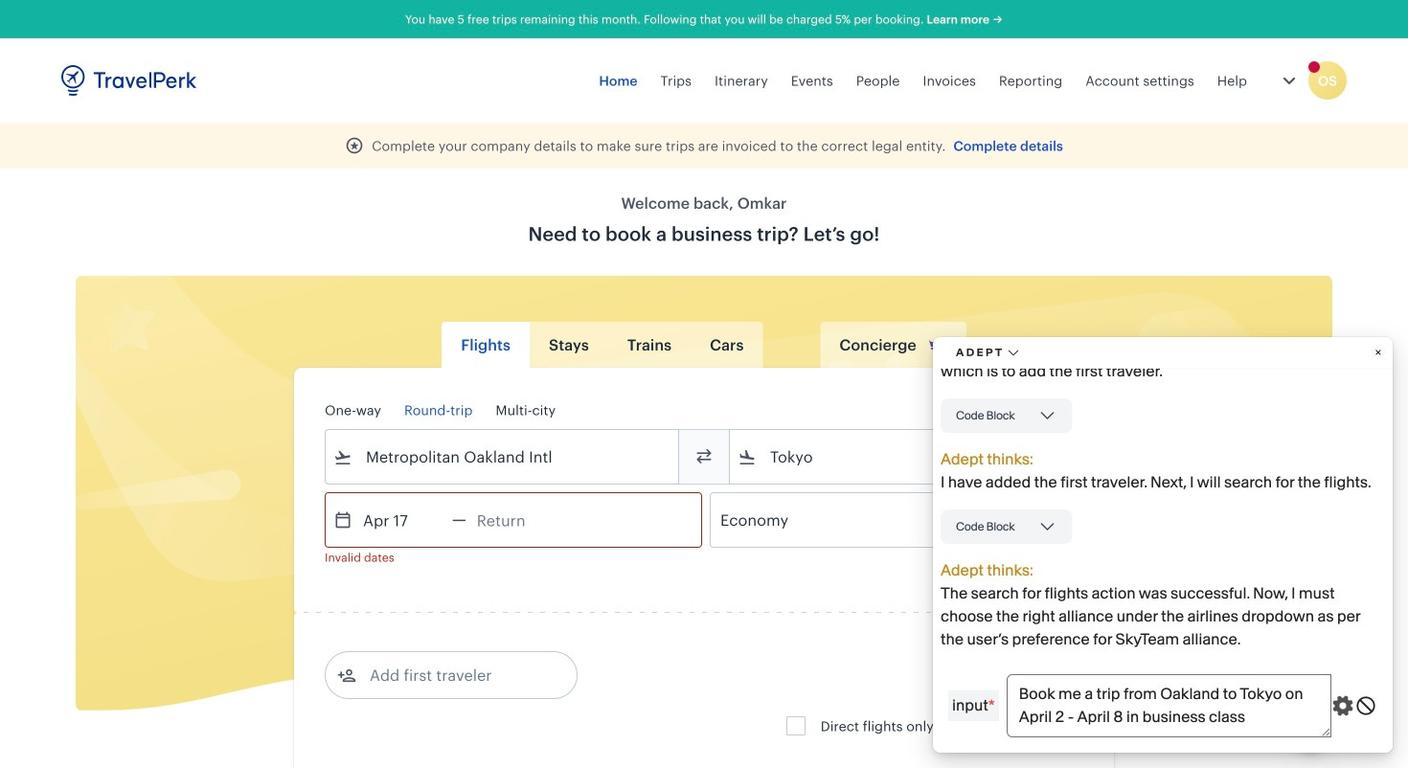 Task type: vqa. For each thing, say whether or not it's contained in the screenshot.
Move backward to switch to the previous month. image
no



Task type: describe. For each thing, give the bounding box(es) containing it.
To search field
[[757, 442, 1058, 472]]

Depart text field
[[353, 493, 452, 547]]

Add first traveler search field
[[356, 660, 556, 691]]



Task type: locate. For each thing, give the bounding box(es) containing it.
From search field
[[353, 442, 653, 472]]

Return text field
[[466, 493, 566, 547]]



